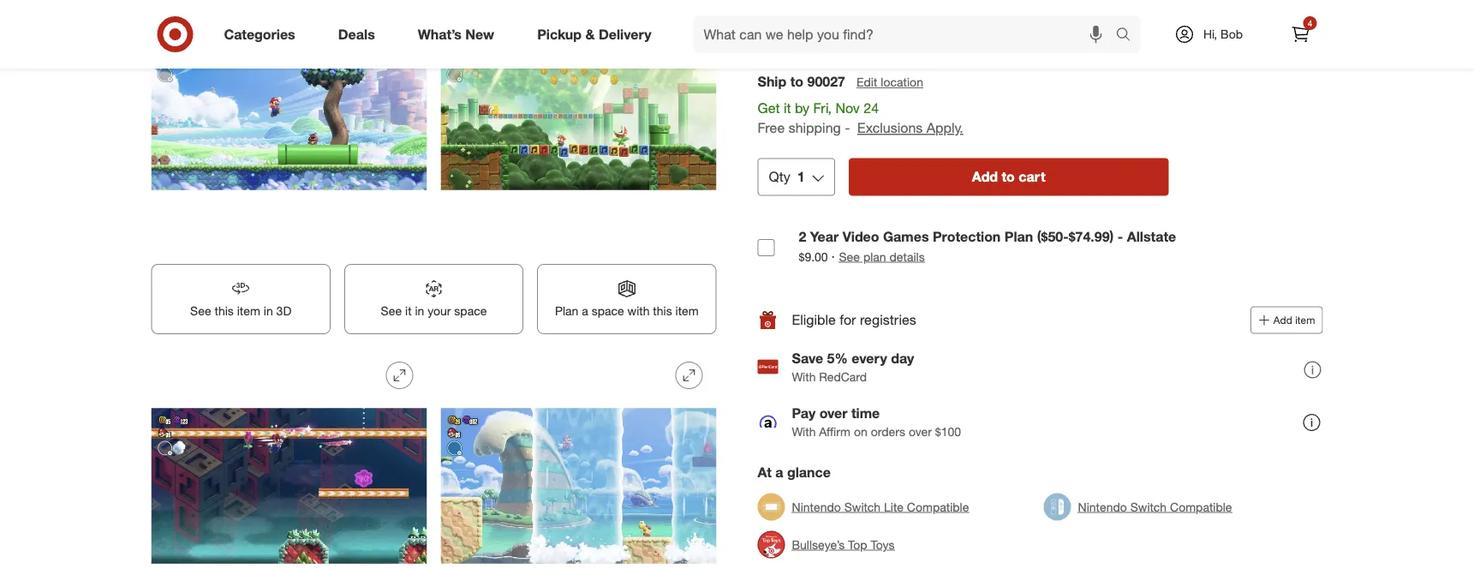 Task type: vqa. For each thing, say whether or not it's contained in the screenshot.
13" Wide With Stand Iron Planter Pots White - Project 62™ link
no



Task type: locate. For each thing, give the bounding box(es) containing it.
plan inside "2 year video games protection plan ($50-$74.99) - allstate $9.00 · see plan details"
[[1005, 229, 1034, 245]]

time
[[852, 405, 880, 422]]

0 vertical spatial -
[[845, 120, 850, 137]]

bullseye's
[[792, 537, 845, 552]]

1 horizontal spatial space
[[592, 304, 624, 319]]

a right at
[[776, 465, 784, 481]]

1 horizontal spatial switch
[[1131, 500, 1167, 515]]

to right ship
[[791, 74, 804, 91]]

in left your
[[415, 304, 425, 319]]

1 horizontal spatial plan
[[1005, 229, 1034, 245]]

on
[[854, 425, 868, 440]]

1 horizontal spatial 24
[[1127, 34, 1139, 47]]

nov
[[1106, 34, 1125, 47], [836, 100, 860, 117]]

24 inside shipping get it by fri, nov 24
[[1127, 34, 1139, 47]]

with
[[792, 370, 816, 385], [792, 425, 816, 440]]

with down pay
[[792, 425, 816, 440]]

super mario bros. wonder - nintendo switch, 5 of 15 image
[[151, 348, 427, 569]]

1 nintendo from the left
[[792, 500, 841, 515]]

in
[[264, 304, 273, 319], [415, 304, 425, 319]]

0 horizontal spatial it
[[405, 304, 412, 319]]

new
[[466, 26, 495, 42]]

0 vertical spatial a
[[582, 304, 589, 319]]

switch inside nintendo switch compatible button
[[1131, 500, 1167, 515]]

0 horizontal spatial 2
[[799, 229, 807, 245]]

get up the 'free'
[[758, 100, 780, 117]]

0 horizontal spatial nov
[[836, 100, 860, 117]]

add to cart button
[[849, 159, 1169, 197]]

1 vertical spatial to
[[1002, 169, 1015, 186]]

2 this from the left
[[653, 304, 672, 319]]

0 horizontal spatial 24
[[864, 100, 879, 117]]

1 compatible from the left
[[907, 500, 970, 515]]

1 horizontal spatial it
[[784, 100, 791, 117]]

0 horizontal spatial this
[[215, 304, 234, 319]]

apply.
[[927, 120, 964, 137]]

1 horizontal spatial in
[[415, 304, 425, 319]]

see it in your space
[[381, 304, 487, 319]]

1 horizontal spatial pickup
[[769, 14, 814, 31]]

2 horizontal spatial it
[[1067, 34, 1073, 47]]

this left 3d
[[215, 304, 234, 319]]

3d
[[276, 304, 292, 319]]

2 left hours
[[831, 34, 837, 47]]

item
[[237, 304, 260, 319], [676, 304, 699, 319], [1296, 314, 1316, 327]]

add item
[[1274, 314, 1316, 327]]

space
[[454, 304, 487, 319], [592, 304, 624, 319]]

over
[[820, 405, 848, 422], [909, 425, 932, 440]]

1 with from the top
[[792, 370, 816, 385]]

see left 3d
[[190, 304, 211, 319]]

compatible inside button
[[907, 500, 970, 515]]

pickup
[[769, 14, 814, 31], [537, 26, 582, 42]]

it inside see it in your space button
[[405, 304, 412, 319]]

1 horizontal spatial to
[[1002, 169, 1015, 186]]

by up shipping
[[795, 100, 810, 117]]

0 vertical spatial it
[[1067, 34, 1073, 47]]

0 horizontal spatial nintendo
[[792, 500, 841, 515]]

by inside shipping get it by fri, nov 24
[[1076, 34, 1087, 47]]

0 horizontal spatial by
[[795, 100, 810, 117]]

- right $74.99)
[[1118, 229, 1124, 245]]

it for get it by fri, nov 24 free shipping - exclusions apply.
[[784, 100, 791, 117]]

switch inside nintendo switch lite compatible button
[[845, 500, 881, 515]]

by down shipping
[[1076, 34, 1087, 47]]

- for shipping
[[845, 120, 850, 137]]

0 horizontal spatial space
[[454, 304, 487, 319]]

1 horizontal spatial -
[[1118, 229, 1124, 245]]

it up the 'free'
[[784, 100, 791, 117]]

1 switch from the left
[[845, 500, 881, 515]]

24 down edit
[[864, 100, 879, 117]]

delivery button
[[897, 0, 1030, 59]]

1 this from the left
[[215, 304, 234, 319]]

1 vertical spatial plan
[[555, 304, 579, 319]]

fri, inside get it by fri, nov 24 free shipping - exclusions apply.
[[814, 100, 832, 117]]

2 horizontal spatial see
[[839, 250, 860, 265]]

compatible inside button
[[1171, 500, 1233, 515]]

add to cart
[[972, 169, 1046, 186]]

0 horizontal spatial over
[[820, 405, 848, 422]]

2
[[831, 34, 837, 47], [799, 229, 807, 245]]

registries
[[860, 312, 917, 329]]

0 horizontal spatial in
[[264, 304, 273, 319]]

0 horizontal spatial pickup
[[537, 26, 582, 42]]

add inside 'button'
[[972, 169, 998, 186]]

0 vertical spatial to
[[791, 74, 804, 91]]

compatible
[[907, 500, 970, 515], [1171, 500, 1233, 515]]

2 left "year"
[[799, 229, 807, 245]]

2 switch from the left
[[1131, 500, 1167, 515]]

this right with
[[653, 304, 672, 319]]

ship
[[758, 74, 787, 91]]

0 horizontal spatial a
[[582, 304, 589, 319]]

over left $100
[[909, 425, 932, 440]]

it inside get it by fri, nov 24 free shipping - exclusions apply.
[[784, 100, 791, 117]]

fri, inside shipping get it by fri, nov 24
[[1090, 34, 1103, 47]]

·
[[832, 248, 836, 265]]

1 horizontal spatial get
[[1048, 34, 1065, 47]]

nintendo for nintendo switch lite compatible
[[792, 500, 841, 515]]

2 compatible from the left
[[1171, 500, 1233, 515]]

($50-
[[1038, 229, 1069, 245]]

space left with
[[592, 304, 624, 319]]

1 horizontal spatial nov
[[1106, 34, 1125, 47]]

1 vertical spatial with
[[792, 425, 816, 440]]

edit location
[[857, 75, 924, 90]]

1 horizontal spatial nintendo
[[1078, 500, 1128, 515]]

nintendo inside button
[[1078, 500, 1128, 515]]

hi, bob
[[1204, 27, 1243, 42]]

see plan details button
[[839, 249, 925, 266]]

nintendo
[[792, 500, 841, 515], [1078, 500, 1128, 515]]

1 horizontal spatial compatible
[[1171, 500, 1233, 515]]

- right shipping
[[845, 120, 850, 137]]

nov inside shipping get it by fri, nov 24
[[1106, 34, 1125, 47]]

0 horizontal spatial see
[[190, 304, 211, 319]]

hi,
[[1204, 27, 1218, 42]]

pickup inside pickup ready within 2 hours
[[769, 14, 814, 31]]

1 horizontal spatial item
[[676, 304, 699, 319]]

plan inside plan a space with this item button
[[555, 304, 579, 319]]

see right the ·
[[839, 250, 860, 265]]

ready
[[769, 34, 798, 47]]

0 horizontal spatial get
[[758, 100, 780, 117]]

1 vertical spatial over
[[909, 425, 932, 440]]

your
[[428, 304, 451, 319]]

0 vertical spatial 24
[[1127, 34, 1139, 47]]

- inside "2 year video games protection plan ($50-$74.99) - allstate $9.00 · see plan details"
[[1118, 229, 1124, 245]]

1 vertical spatial it
[[784, 100, 791, 117]]

fri, up shipping
[[814, 100, 832, 117]]

top
[[848, 537, 868, 552]]

0 vertical spatial add
[[972, 169, 998, 186]]

1 vertical spatial fri,
[[814, 100, 832, 117]]

a inside button
[[582, 304, 589, 319]]

5%
[[827, 350, 848, 367]]

with inside save 5% every day with redcard
[[792, 370, 816, 385]]

24 left hi,
[[1127, 34, 1139, 47]]

-
[[845, 120, 850, 137], [1118, 229, 1124, 245]]

1 vertical spatial by
[[795, 100, 810, 117]]

1 horizontal spatial delivery
[[909, 14, 961, 31]]

delivery up location
[[909, 14, 961, 31]]

see inside "2 year video games protection plan ($50-$74.99) - allstate $9.00 · see plan details"
[[839, 250, 860, 265]]

get inside get it by fri, nov 24 free shipping - exclusions apply.
[[758, 100, 780, 117]]

space inside button
[[454, 304, 487, 319]]

0 horizontal spatial add
[[972, 169, 998, 186]]

1 horizontal spatial see
[[381, 304, 402, 319]]

1 vertical spatial 24
[[864, 100, 879, 117]]

1 vertical spatial a
[[776, 465, 784, 481]]

exclusions apply. link
[[858, 120, 964, 137]]

24
[[1127, 34, 1139, 47], [864, 100, 879, 117]]

delivery right &
[[599, 26, 652, 42]]

it down shipping
[[1067, 34, 1073, 47]]

2 nintendo from the left
[[1078, 500, 1128, 515]]

see left your
[[381, 304, 402, 319]]

switch for compatible
[[1131, 500, 1167, 515]]

1 vertical spatial get
[[758, 100, 780, 117]]

nintendo switch compatible button
[[1044, 489, 1233, 526]]

1 vertical spatial nov
[[836, 100, 860, 117]]

a
[[582, 304, 589, 319], [776, 465, 784, 481]]

what's new
[[418, 26, 495, 42]]

over up the affirm
[[820, 405, 848, 422]]

2 space from the left
[[592, 304, 624, 319]]

1 horizontal spatial 2
[[831, 34, 837, 47]]

get down shipping
[[1048, 34, 1065, 47]]

this
[[215, 304, 234, 319], [653, 304, 672, 319]]

0 vertical spatial 2
[[831, 34, 837, 47]]

fri, down shipping
[[1090, 34, 1103, 47]]

1 vertical spatial -
[[1118, 229, 1124, 245]]

1 horizontal spatial over
[[909, 425, 932, 440]]

location
[[881, 75, 924, 90]]

switch for lite
[[845, 500, 881, 515]]

0 vertical spatial get
[[1048, 34, 1065, 47]]

a left with
[[582, 304, 589, 319]]

shipping
[[789, 120, 841, 137]]

see for see this item in 3d
[[190, 304, 211, 319]]

1 horizontal spatial fri,
[[1090, 34, 1103, 47]]

free
[[758, 120, 785, 137]]

2 horizontal spatial item
[[1296, 314, 1316, 327]]

with down save
[[792, 370, 816, 385]]

see
[[839, 250, 860, 265], [190, 304, 211, 319], [381, 304, 402, 319]]

0 horizontal spatial plan
[[555, 304, 579, 319]]

nintendo switch lite compatible
[[792, 500, 970, 515]]

0 horizontal spatial fri,
[[814, 100, 832, 117]]

0 horizontal spatial item
[[237, 304, 260, 319]]

0 vertical spatial by
[[1076, 34, 1087, 47]]

plan
[[1005, 229, 1034, 245], [555, 304, 579, 319]]

it left your
[[405, 304, 412, 319]]

delivery inside 'button'
[[909, 14, 961, 31]]

0 vertical spatial nov
[[1106, 34, 1125, 47]]

1 horizontal spatial by
[[1076, 34, 1087, 47]]

it
[[1067, 34, 1073, 47], [784, 100, 791, 117], [405, 304, 412, 319]]

space right your
[[454, 304, 487, 319]]

switch
[[845, 500, 881, 515], [1131, 500, 1167, 515]]

what's
[[418, 26, 462, 42]]

0 horizontal spatial to
[[791, 74, 804, 91]]

glance
[[787, 465, 831, 481]]

0 horizontal spatial compatible
[[907, 500, 970, 515]]

2 vertical spatial it
[[405, 304, 412, 319]]

pickup up ready
[[769, 14, 814, 31]]

to inside 'button'
[[1002, 169, 1015, 186]]

0 vertical spatial with
[[792, 370, 816, 385]]

1 horizontal spatial a
[[776, 465, 784, 481]]

redcard
[[820, 370, 867, 385]]

add inside button
[[1274, 314, 1293, 327]]

nintendo inside button
[[792, 500, 841, 515]]

to left cart on the top of the page
[[1002, 169, 1015, 186]]

plan left with
[[555, 304, 579, 319]]

1 horizontal spatial this
[[653, 304, 672, 319]]

0 horizontal spatial switch
[[845, 500, 881, 515]]

- inside get it by fri, nov 24 free shipping - exclusions apply.
[[845, 120, 850, 137]]

see this item in 3d
[[190, 304, 292, 319]]

plan left ($50-
[[1005, 229, 1034, 245]]

1 vertical spatial add
[[1274, 314, 1293, 327]]

1 horizontal spatial add
[[1274, 314, 1293, 327]]

2 with from the top
[[792, 425, 816, 440]]

get
[[1048, 34, 1065, 47], [758, 100, 780, 117]]

0 vertical spatial fri,
[[1090, 34, 1103, 47]]

orders
[[871, 425, 906, 440]]

0 vertical spatial plan
[[1005, 229, 1034, 245]]

1 space from the left
[[454, 304, 487, 319]]

0 horizontal spatial -
[[845, 120, 850, 137]]

1 vertical spatial 2
[[799, 229, 807, 245]]

None checkbox
[[758, 240, 775, 257]]

in left 3d
[[264, 304, 273, 319]]

pickup left &
[[537, 26, 582, 42]]

a for space
[[582, 304, 589, 319]]



Task type: describe. For each thing, give the bounding box(es) containing it.
pickup for ready
[[769, 14, 814, 31]]

2 inside pickup ready within 2 hours
[[831, 34, 837, 47]]

2 year video games protection plan ($50-$74.99) - allstate $9.00 · see plan details
[[799, 229, 1177, 265]]

allstate
[[1128, 229, 1177, 245]]

every
[[852, 350, 888, 367]]

super mario bros. wonder - nintendo switch, 6 of 15 image
[[441, 348, 717, 569]]

qty
[[769, 169, 791, 186]]

add for add to cart
[[972, 169, 998, 186]]

What can we help you find? suggestions appear below search field
[[694, 15, 1120, 53]]

video
[[843, 229, 880, 245]]

it for see it in your space
[[405, 304, 412, 319]]

nintendo for nintendo switch compatible
[[1078, 500, 1128, 515]]

plan
[[864, 250, 887, 265]]

eligible
[[792, 312, 836, 329]]

nov inside get it by fri, nov 24 free shipping - exclusions apply.
[[836, 100, 860, 117]]

games
[[883, 229, 929, 245]]

pickup & delivery link
[[523, 15, 673, 53]]

save
[[792, 350, 824, 367]]

for
[[840, 312, 856, 329]]

save 5% every day with redcard
[[792, 350, 915, 385]]

$9.00
[[799, 250, 828, 265]]

at a glance
[[758, 465, 831, 481]]

4
[[1308, 18, 1313, 28]]

pay
[[792, 405, 816, 422]]

categories link
[[210, 15, 317, 53]]

qty 1
[[769, 169, 805, 186]]

to for add
[[1002, 169, 1015, 186]]

pay over time with affirm on orders over $100
[[792, 405, 962, 440]]

$100
[[936, 425, 962, 440]]

hours
[[840, 34, 866, 47]]

search button
[[1108, 15, 1150, 57]]

cart
[[1019, 169, 1046, 186]]

a for glance
[[776, 465, 784, 481]]

$74.99)
[[1069, 229, 1114, 245]]

pickup ready within 2 hours
[[769, 14, 866, 47]]

&
[[586, 26, 595, 42]]

get inside shipping get it by fri, nov 24
[[1048, 34, 1065, 47]]

- for $74.99)
[[1118, 229, 1124, 245]]

categories
[[224, 26, 295, 42]]

1 in from the left
[[264, 304, 273, 319]]

item inside button
[[676, 304, 699, 319]]

with inside pay over time with affirm on orders over $100
[[792, 425, 816, 440]]

0 vertical spatial over
[[820, 405, 848, 422]]

what's new link
[[403, 15, 516, 53]]

lite
[[884, 500, 904, 515]]

super mario bros. wonder - nintendo switch, 4 of 15 image
[[441, 0, 717, 251]]

affirm
[[820, 425, 851, 440]]

it inside shipping get it by fri, nov 24
[[1067, 34, 1073, 47]]

deals
[[338, 26, 375, 42]]

bullseye's top toys button
[[758, 526, 895, 564]]

to for ship
[[791, 74, 804, 91]]

24 inside get it by fri, nov 24 free shipping - exclusions apply.
[[864, 100, 879, 117]]

exclusions
[[858, 120, 923, 137]]

plan a space with this item button
[[537, 265, 717, 334]]

edit
[[857, 75, 878, 90]]

super mario bros. wonder - nintendo switch, 3 of 15 image
[[151, 0, 427, 251]]

edit location button
[[856, 73, 925, 92]]

by inside get it by fri, nov 24 free shipping - exclusions apply.
[[795, 100, 810, 117]]

see this item in 3d button
[[151, 265, 331, 334]]

0 horizontal spatial delivery
[[599, 26, 652, 42]]

see it in your space button
[[344, 265, 524, 334]]

day
[[891, 350, 915, 367]]

deals link
[[324, 15, 397, 53]]

eligible for registries
[[792, 312, 917, 329]]

2 inside "2 year video games protection plan ($50-$74.99) - allstate $9.00 · see plan details"
[[799, 229, 807, 245]]

search
[[1108, 27, 1150, 44]]

2 in from the left
[[415, 304, 425, 319]]

add for add item
[[1274, 314, 1293, 327]]

shipping
[[1048, 14, 1105, 31]]

pickup & delivery
[[537, 26, 652, 42]]

this inside button
[[215, 304, 234, 319]]

nintendo switch compatible
[[1078, 500, 1233, 515]]

bob
[[1221, 27, 1243, 42]]

within
[[801, 34, 828, 47]]

with
[[628, 304, 650, 319]]

details
[[890, 250, 925, 265]]

this inside button
[[653, 304, 672, 319]]

pickup for &
[[537, 26, 582, 42]]

space inside button
[[592, 304, 624, 319]]

4 link
[[1282, 15, 1320, 53]]

plan a space with this item
[[555, 304, 699, 319]]

shipping get it by fri, nov 24
[[1048, 14, 1139, 47]]

year
[[811, 229, 839, 245]]

at
[[758, 465, 772, 481]]

1
[[798, 169, 805, 186]]

bullseye's top toys
[[792, 537, 895, 552]]

get it by fri, nov 24 free shipping - exclusions apply.
[[758, 100, 964, 137]]

protection
[[933, 229, 1001, 245]]

toys
[[871, 537, 895, 552]]

nintendo switch lite compatible button
[[758, 489, 970, 526]]

see for see it in your space
[[381, 304, 402, 319]]

add item button
[[1251, 307, 1324, 334]]

ship to 90027
[[758, 74, 846, 91]]

90027
[[808, 74, 846, 91]]



